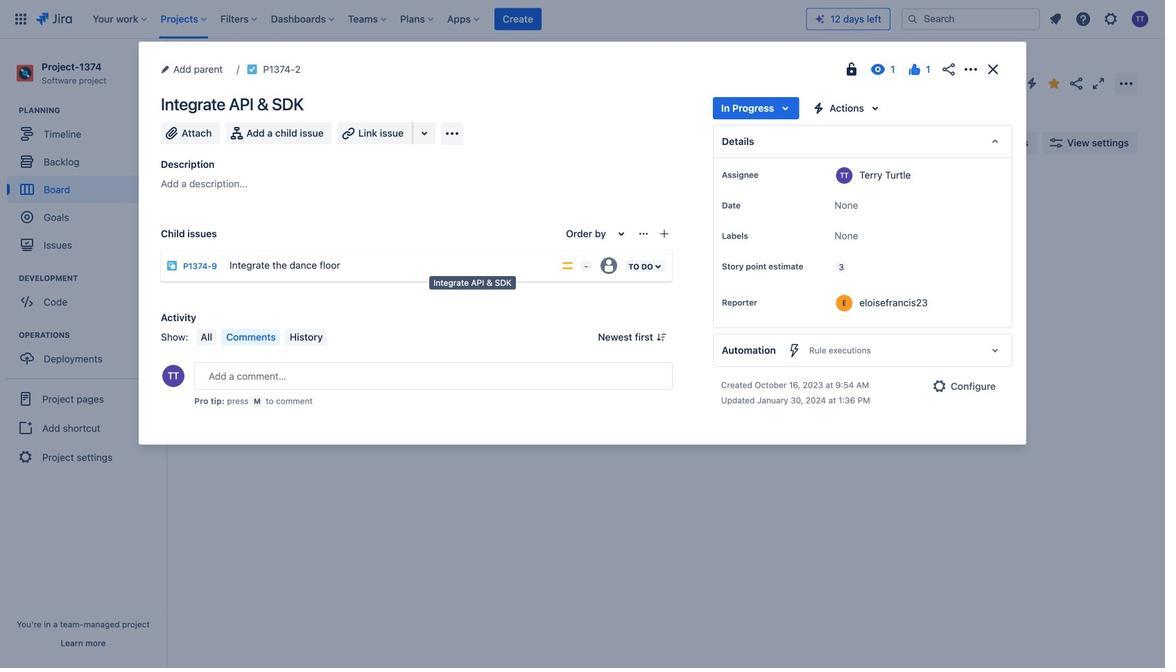 Task type: locate. For each thing, give the bounding box(es) containing it.
close image
[[985, 61, 1002, 78]]

tooltip
[[429, 276, 516, 290]]

link web pages and more image
[[416, 125, 433, 142]]

0 of 1 child issues complete image
[[532, 281, 543, 292], [532, 281, 543, 292]]

issue actions image
[[638, 228, 649, 239]]

automation element
[[713, 334, 1013, 367]]

add people image
[[341, 135, 358, 151]]

heading
[[19, 105, 166, 116], [19, 273, 166, 284], [19, 330, 166, 341]]

group
[[7, 105, 166, 263], [7, 273, 166, 320], [7, 330, 166, 377], [6, 378, 161, 477]]

sidebar element
[[0, 39, 166, 668]]

dialog
[[139, 42, 1027, 445]]

0 vertical spatial heading
[[19, 105, 166, 116]]

create child image
[[659, 228, 670, 239]]

jira image
[[36, 11, 72, 27], [36, 11, 72, 27]]

Search this board text field
[[196, 130, 259, 155]]

2 vertical spatial heading
[[19, 330, 166, 341]]

banner
[[0, 0, 1165, 39]]

menu bar
[[194, 329, 330, 345]]

goal image
[[21, 211, 33, 224]]

1 vertical spatial heading
[[19, 273, 166, 284]]

priority: medium image
[[561, 259, 575, 273]]



Task type: vqa. For each thing, say whether or not it's contained in the screenshot.
Assignee Pin to top. Only you can see pinned fields. icon
no



Task type: describe. For each thing, give the bounding box(es) containing it.
primary element
[[8, 0, 806, 39]]

details element
[[713, 125, 1013, 158]]

2 heading from the top
[[19, 273, 166, 284]]

task image
[[402, 281, 413, 292]]

star p1374 board image
[[1046, 75, 1063, 92]]

search image
[[907, 14, 919, 25]]

1 heading from the top
[[19, 105, 166, 116]]

no restrictions image
[[844, 61, 860, 78]]

3 heading from the top
[[19, 330, 166, 341]]

copy link to issue image
[[298, 63, 309, 74]]

enter full screen image
[[1091, 75, 1107, 92]]

actions image
[[963, 61, 980, 78]]

issue type: subtask image
[[166, 260, 178, 271]]

add app image
[[444, 125, 461, 142]]

task image
[[246, 64, 258, 75]]

Add a comment… field
[[194, 362, 673, 390]]

Search field
[[902, 8, 1041, 30]]



